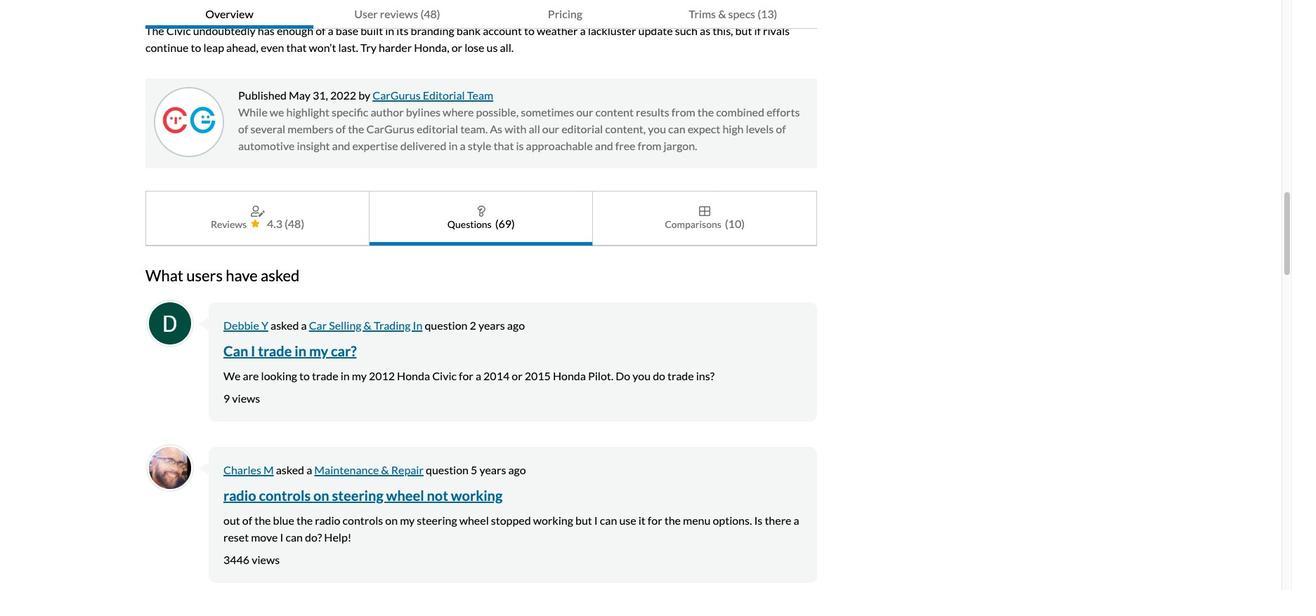 Task type: locate. For each thing, give the bounding box(es) containing it.
1 horizontal spatial i
[[280, 531, 283, 545]]

2 horizontal spatial can
[[668, 122, 685, 136]]

even
[[261, 41, 284, 54]]

0 horizontal spatial honda
[[397, 370, 430, 383]]

2 vertical spatial asked
[[276, 464, 304, 477]]

you left do
[[633, 370, 651, 383]]

of inside the civic undoubtedly has enough of a base built in its branding bank account to weather a lackluster update such as this, but if rivals continue to leap ahead, even that won't last. try harder honda, or lose us all.
[[316, 24, 326, 37]]

radio inside out of the blue the radio controls on my steering wheel stopped working but i  can use it for the menu options. is there a reset move i can do? help!
[[315, 514, 340, 528]]

0 horizontal spatial my
[[309, 343, 328, 360]]

all
[[529, 122, 540, 136]]

pricing tab
[[481, 0, 649, 29]]

1 vertical spatial working
[[533, 514, 573, 528]]

the up move
[[255, 514, 271, 528]]

to right account
[[524, 24, 535, 37]]

0 vertical spatial views
[[232, 392, 260, 405]]

1 horizontal spatial for
[[648, 514, 662, 528]]

may
[[289, 89, 310, 102]]

0 vertical spatial radio
[[223, 488, 256, 504]]

1 horizontal spatial controls
[[343, 514, 383, 528]]

steering
[[332, 488, 383, 504], [417, 514, 457, 528]]

of inside out of the blue the radio controls on my steering wheel stopped working but i  can use it for the menu options. is there a reset move i can do? help!
[[242, 514, 252, 528]]

1 vertical spatial i
[[594, 514, 598, 528]]

1 horizontal spatial can
[[600, 514, 617, 528]]

question left 5
[[426, 464, 469, 477]]

radio controls on steering wheel not working link
[[223, 488, 503, 504]]

trade up looking on the left bottom
[[258, 343, 292, 360]]

editorial
[[417, 122, 458, 136], [562, 122, 603, 136]]

0 vertical spatial wheel
[[386, 488, 424, 504]]

trading
[[374, 319, 411, 332]]

steering down 'maintenance'
[[332, 488, 383, 504]]

a left 'maintenance'
[[306, 464, 312, 477]]

in up looking on the left bottom
[[295, 343, 306, 360]]

can
[[668, 122, 685, 136], [600, 514, 617, 528], [286, 531, 303, 545]]

1 vertical spatial years
[[480, 464, 506, 477]]

from right free
[[638, 139, 661, 152]]

1 vertical spatial but
[[575, 514, 592, 528]]

0 horizontal spatial civic
[[166, 24, 191, 37]]

1 vertical spatial tab list
[[145, 191, 817, 247]]

style
[[468, 139, 491, 152]]

tab list
[[145, 0, 817, 29], [145, 191, 817, 247]]

views for i
[[232, 392, 260, 405]]

ago right 5
[[508, 464, 526, 477]]

civic left 2014 at the bottom
[[432, 370, 457, 383]]

& right selling
[[364, 319, 372, 332]]

content,
[[605, 122, 646, 136]]

a inside 'published may 31, 2022 by cargurus editorial team while we highlight specific author bylines where possible, sometimes our content results from the combined efforts of several members of the cargurus editorial team. as with all our editorial content, you can expect high levels of automotive insight and expertise delivered in a style that is approachable and free from jargon.'
[[460, 139, 466, 152]]

ago
[[507, 319, 525, 332], [508, 464, 526, 477]]

years right 5
[[480, 464, 506, 477]]

1 horizontal spatial radio
[[315, 514, 340, 528]]

possible,
[[476, 105, 519, 119]]

car selling & trading in link
[[309, 319, 423, 332]]

questions count element
[[495, 216, 515, 233]]

expertise
[[352, 139, 398, 152]]

(48)
[[420, 7, 440, 20], [285, 217, 304, 230]]

that inside the civic undoubtedly has enough of a base built in its branding bank account to weather a lackluster update such as this, but if rivals continue to leap ahead, even that won't last. try harder honda, or lose us all.
[[286, 41, 307, 54]]

out of the blue the radio controls on my steering wheel stopped working but i  can use it for the menu options. is there a reset move i can do? help!
[[223, 514, 799, 545]]

0 horizontal spatial (48)
[[285, 217, 304, 230]]

combined
[[716, 105, 764, 119]]

honda
[[397, 370, 430, 383], [553, 370, 586, 383]]

trims & specs (13)
[[689, 7, 777, 20]]

that left is
[[494, 139, 514, 152]]

1 vertical spatial ago
[[508, 464, 526, 477]]

charles m asked a maintenance & repair question 5 years ago
[[223, 464, 526, 477]]

honda,
[[414, 41, 449, 54]]

editorial up delivered
[[417, 122, 458, 136]]

i down blue on the left bottom of the page
[[280, 531, 283, 545]]

its
[[397, 24, 408, 37]]

1 horizontal spatial wheel
[[459, 514, 489, 528]]

trade down the car?
[[312, 370, 338, 383]]

but left if
[[735, 24, 752, 37]]

to left leap
[[191, 41, 201, 54]]

0 horizontal spatial wheel
[[386, 488, 424, 504]]

or inside the civic undoubtedly has enough of a base built in its branding bank account to weather a lackluster update such as this, but if rivals continue to leap ahead, even that won't last. try harder honda, or lose us all.
[[452, 41, 462, 54]]

0 horizontal spatial editorial
[[417, 122, 458, 136]]

1 vertical spatial question
[[426, 464, 469, 477]]

wheel inside out of the blue the radio controls on my steering wheel stopped working but i  can use it for the menu options. is there a reset move i can do? help!
[[459, 514, 489, 528]]

a left style
[[460, 139, 466, 152]]

of down while on the left top
[[238, 122, 248, 136]]

in left style
[[449, 139, 458, 152]]

1 horizontal spatial and
[[595, 139, 613, 152]]

0 horizontal spatial on
[[313, 488, 329, 504]]

can left do?
[[286, 531, 303, 545]]

2 tab list from the top
[[145, 191, 817, 247]]

0 vertical spatial can
[[668, 122, 685, 136]]

& left repair
[[381, 464, 389, 477]]

1 horizontal spatial civic
[[432, 370, 457, 383]]

asked
[[261, 266, 300, 285], [271, 319, 299, 332], [276, 464, 304, 477]]

years
[[478, 319, 505, 332], [480, 464, 506, 477]]

sometimes
[[521, 105, 574, 119]]

1 honda from the left
[[397, 370, 430, 383]]

wheel down repair
[[386, 488, 424, 504]]

controls up blue on the left bottom of the page
[[259, 488, 311, 504]]

(48) up branding at top
[[420, 7, 440, 20]]

you down results
[[648, 122, 666, 136]]

a left 2014 at the bottom
[[476, 370, 481, 383]]

0 vertical spatial you
[[648, 122, 666, 136]]

trade
[[258, 343, 292, 360], [312, 370, 338, 383], [668, 370, 694, 383]]

1 vertical spatial steering
[[417, 514, 457, 528]]

charles
[[223, 464, 261, 477]]

1 editorial from the left
[[417, 122, 458, 136]]

overview tab
[[145, 0, 313, 29]]

while
[[238, 105, 268, 119]]

1 and from the left
[[332, 139, 350, 152]]

user reviews (48) tab
[[313, 0, 481, 29]]

move
[[251, 531, 278, 545]]

maintenance
[[314, 464, 379, 477]]

do
[[616, 370, 630, 383]]

working down 5
[[451, 488, 503, 504]]

steering inside out of the blue the radio controls on my steering wheel stopped working but i  can use it for the menu options. is there a reset move i can do? help!
[[417, 514, 457, 528]]

controls down radio controls on steering wheel not working
[[343, 514, 383, 528]]

ago right '2'
[[507, 319, 525, 332]]

help!
[[324, 531, 352, 545]]

car?
[[331, 343, 357, 360]]

cargurus up author
[[373, 89, 421, 102]]

civic up continue
[[166, 24, 191, 37]]

editorial up the approachable
[[562, 122, 603, 136]]

or left 'lose'
[[452, 41, 462, 54]]

radio controls on steering wheel not working
[[223, 488, 503, 504]]

1 horizontal spatial honda
[[553, 370, 586, 383]]

of up won't
[[316, 24, 326, 37]]

1 horizontal spatial steering
[[417, 514, 457, 528]]

1 tab list from the top
[[145, 0, 817, 29]]

we are looking to trade in my 2012 honda civic for a 2014 or 2015 honda pilot. do you do trade ins?
[[223, 370, 715, 383]]

1 horizontal spatial that
[[494, 139, 514, 152]]

civic inside the civic undoubtedly has enough of a base built in its branding bank account to weather a lackluster update such as this, but if rivals continue to leap ahead, even that won't last. try harder honda, or lose us all.
[[166, 24, 191, 37]]

but inside the civic undoubtedly has enough of a base built in its branding bank account to weather a lackluster update such as this, but if rivals continue to leap ahead, even that won't last. try harder honda, or lose us all.
[[735, 24, 752, 37]]

1 vertical spatial asked
[[271, 319, 299, 332]]

1 horizontal spatial on
[[385, 514, 398, 528]]

can left use
[[600, 514, 617, 528]]

0 vertical spatial civic
[[166, 24, 191, 37]]

what users have asked
[[145, 266, 300, 285]]

0 horizontal spatial &
[[364, 319, 372, 332]]

asked for on
[[276, 464, 304, 477]]

3446
[[223, 554, 250, 567]]

questions
[[447, 218, 492, 230]]

my left "2012"
[[352, 370, 367, 383]]

1 vertical spatial for
[[648, 514, 662, 528]]

content
[[595, 105, 634, 119]]

0 horizontal spatial i
[[251, 343, 255, 360]]

and
[[332, 139, 350, 152], [595, 139, 613, 152]]

1 horizontal spatial (48)
[[420, 7, 440, 20]]

controls
[[259, 488, 311, 504], [343, 514, 383, 528]]

0 vertical spatial our
[[576, 105, 593, 119]]

try
[[360, 41, 377, 54]]

1 vertical spatial our
[[542, 122, 559, 136]]

asked right y
[[271, 319, 299, 332]]

9
[[223, 392, 230, 405]]

you inside 'published may 31, 2022 by cargurus editorial team while we highlight specific author bylines where possible, sometimes our content results from the combined efforts of several members of the cargurus editorial team. as with all our editorial content, you can expect high levels of automotive insight and expertise delivered in a style that is approachable and free from jargon.'
[[648, 122, 666, 136]]

a left "base"
[[328, 24, 333, 37]]

question left '2'
[[425, 319, 468, 332]]

1 horizontal spatial editorial
[[562, 122, 603, 136]]

from up the expect at the top right
[[672, 105, 695, 119]]

radio up help!
[[315, 514, 340, 528]]

1 horizontal spatial but
[[735, 24, 752, 37]]

of right out
[[242, 514, 252, 528]]

wheel left stopped
[[459, 514, 489, 528]]

1 vertical spatial civic
[[432, 370, 457, 383]]

& up this,
[[718, 7, 726, 20]]

2 vertical spatial &
[[381, 464, 389, 477]]

0 horizontal spatial from
[[638, 139, 661, 152]]

on down radio controls on steering wheel not working "link" at the left of the page
[[385, 514, 398, 528]]

years right '2'
[[478, 319, 505, 332]]

0 horizontal spatial to
[[191, 41, 201, 54]]

asked right m
[[276, 464, 304, 477]]

user edit image
[[251, 206, 265, 217]]

the civic undoubtedly has enough of a base built in its branding bank account to weather a lackluster update such as this, but if rivals continue to leap ahead, even that won't last. try harder honda, or lose us all.
[[145, 24, 790, 54]]

and left free
[[595, 139, 613, 152]]

0 vertical spatial to
[[524, 24, 535, 37]]

honda right "2012"
[[397, 370, 430, 383]]

my left the car?
[[309, 343, 328, 360]]

but left use
[[575, 514, 592, 528]]

0 vertical spatial my
[[309, 343, 328, 360]]

1 vertical spatial from
[[638, 139, 661, 152]]

lose
[[465, 41, 484, 54]]

& inside "tab"
[[718, 7, 726, 20]]

in down the car?
[[341, 370, 350, 383]]

5
[[471, 464, 477, 477]]

team
[[467, 89, 493, 102]]

working
[[451, 488, 503, 504], [533, 514, 573, 528]]

views
[[232, 392, 260, 405], [252, 554, 280, 567]]

branding
[[411, 24, 454, 37]]

in inside the civic undoubtedly has enough of a base built in its branding bank account to weather a lackluster update such as this, but if rivals continue to leap ahead, even that won't last. try harder honda, or lose us all.
[[385, 24, 394, 37]]

our left content
[[576, 105, 593, 119]]

cargurus down author
[[366, 122, 415, 136]]

0 vertical spatial but
[[735, 24, 752, 37]]

a right there
[[794, 514, 799, 528]]

1 vertical spatial wheel
[[459, 514, 489, 528]]

0 horizontal spatial but
[[575, 514, 592, 528]]

i left use
[[594, 514, 598, 528]]

the left menu
[[664, 514, 681, 528]]

(48) inside tab
[[420, 7, 440, 20]]

0 vertical spatial years
[[478, 319, 505, 332]]

(48) right "4.3"
[[285, 217, 304, 230]]

1 horizontal spatial or
[[512, 370, 523, 383]]

as
[[490, 122, 502, 136]]

in left its
[[385, 24, 394, 37]]

to right looking on the left bottom
[[299, 370, 310, 383]]

that down enough
[[286, 41, 307, 54]]

2 horizontal spatial my
[[400, 514, 415, 528]]

the
[[145, 24, 164, 37]]

asked right have
[[261, 266, 300, 285]]

2 editorial from the left
[[562, 122, 603, 136]]

user reviews (48)
[[354, 7, 440, 20]]

th large image
[[699, 206, 710, 217]]

views down move
[[252, 554, 280, 567]]

0 horizontal spatial steering
[[332, 488, 383, 504]]

working right stopped
[[533, 514, 573, 528]]

automotive
[[238, 139, 295, 152]]

2 horizontal spatial to
[[524, 24, 535, 37]]

i right can
[[251, 343, 255, 360]]

on down 'maintenance'
[[313, 488, 329, 504]]

all.
[[500, 41, 514, 54]]

from
[[672, 105, 695, 119], [638, 139, 661, 152]]

radio down charles
[[223, 488, 256, 504]]

1 horizontal spatial working
[[533, 514, 573, 528]]

0 vertical spatial tab list
[[145, 0, 817, 29]]

pricing
[[548, 7, 582, 20]]

1 vertical spatial cargurus
[[366, 122, 415, 136]]

1 vertical spatial controls
[[343, 514, 383, 528]]

0 vertical spatial that
[[286, 41, 307, 54]]

honda left pilot.
[[553, 370, 586, 383]]

our right all
[[542, 122, 559, 136]]

overview
[[205, 7, 253, 20]]

0 horizontal spatial working
[[451, 488, 503, 504]]

the down specific
[[348, 122, 364, 136]]

such
[[675, 24, 698, 37]]

trade right do
[[668, 370, 694, 383]]

for right it at the bottom of page
[[648, 514, 662, 528]]

1 vertical spatial you
[[633, 370, 651, 383]]

reviews
[[380, 7, 418, 20]]

my down repair
[[400, 514, 415, 528]]

for left 2014 at the bottom
[[459, 370, 473, 383]]

cargurus
[[373, 89, 421, 102], [366, 122, 415, 136]]

continue
[[145, 41, 189, 54]]

can up jargon.
[[668, 122, 685, 136]]

1 vertical spatial radio
[[315, 514, 340, 528]]

we
[[223, 370, 241, 383]]

tab list containing 4.3
[[145, 191, 817, 247]]

1 horizontal spatial from
[[672, 105, 695, 119]]

comparisons count element
[[725, 216, 745, 233]]

and right insight
[[332, 139, 350, 152]]

trims & specs (13) tab
[[649, 0, 817, 29]]

0 vertical spatial (48)
[[420, 7, 440, 20]]

1 vertical spatial on
[[385, 514, 398, 528]]

0 vertical spatial or
[[452, 41, 462, 54]]

2 vertical spatial to
[[299, 370, 310, 383]]

1 vertical spatial my
[[352, 370, 367, 383]]

question
[[425, 319, 468, 332], [426, 464, 469, 477]]

or left 2015
[[512, 370, 523, 383]]

2 horizontal spatial &
[[718, 7, 726, 20]]

views right 9
[[232, 392, 260, 405]]

steering down not
[[417, 514, 457, 528]]

or
[[452, 41, 462, 54], [512, 370, 523, 383]]

levels
[[746, 122, 774, 136]]

we
[[270, 105, 284, 119]]

highlight
[[286, 105, 329, 119]]

0 vertical spatial controls
[[259, 488, 311, 504]]

0 horizontal spatial or
[[452, 41, 462, 54]]

our
[[576, 105, 593, 119], [542, 122, 559, 136]]

1 vertical spatial can
[[600, 514, 617, 528]]

0 vertical spatial &
[[718, 7, 726, 20]]

user
[[354, 7, 378, 20]]

not
[[427, 488, 448, 504]]



Task type: describe. For each thing, give the bounding box(es) containing it.
1 vertical spatial or
[[512, 370, 523, 383]]

comparisons
[[665, 218, 721, 230]]

1 vertical spatial to
[[191, 41, 201, 54]]

31,
[[313, 89, 328, 102]]

reset
[[223, 531, 249, 545]]

maintenance & repair link
[[314, 464, 424, 477]]

stopped
[[491, 514, 531, 528]]

0 vertical spatial i
[[251, 343, 255, 360]]

rivals
[[763, 24, 790, 37]]

2 and from the left
[[595, 139, 613, 152]]

2
[[470, 319, 476, 332]]

members
[[288, 122, 334, 136]]

of down efforts on the top right
[[776, 122, 786, 136]]

for inside out of the blue the radio controls on my steering wheel stopped working but i  can use it for the menu options. is there a reset move i can do? help!
[[648, 514, 662, 528]]

comparisons (10)
[[665, 217, 745, 230]]

car
[[309, 319, 327, 332]]

1 horizontal spatial trade
[[312, 370, 338, 383]]

on inside out of the blue the radio controls on my steering wheel stopped working but i  can use it for the menu options. is there a reset move i can do? help!
[[385, 514, 398, 528]]

1 horizontal spatial our
[[576, 105, 593, 119]]

team.
[[460, 122, 488, 136]]

2 honda from the left
[[553, 370, 586, 383]]

0 vertical spatial on
[[313, 488, 329, 504]]

where
[[443, 105, 474, 119]]

it
[[639, 514, 646, 528]]

0 horizontal spatial trade
[[258, 343, 292, 360]]

debbie y asked a car selling & trading in question 2 years ago
[[223, 319, 525, 332]]

what
[[145, 266, 183, 285]]

working inside out of the blue the radio controls on my steering wheel stopped working but i  can use it for the menu options. is there a reset move i can do? help!
[[533, 514, 573, 528]]

there
[[765, 514, 792, 528]]

looking
[[261, 370, 297, 383]]

(69)
[[495, 217, 515, 230]]

built
[[361, 24, 383, 37]]

1 vertical spatial &
[[364, 319, 372, 332]]

a left 'car'
[[301, 319, 307, 332]]

use
[[619, 514, 636, 528]]

are
[[243, 370, 259, 383]]

2012
[[369, 370, 395, 383]]

question image
[[477, 206, 485, 217]]

1 vertical spatial (48)
[[285, 217, 304, 230]]

reviews count element
[[285, 216, 304, 233]]

can
[[223, 343, 248, 360]]

author
[[371, 105, 404, 119]]

my inside out of the blue the radio controls on my steering wheel stopped working but i  can use it for the menu options. is there a reset move i can do? help!
[[400, 514, 415, 528]]

lackluster
[[588, 24, 636, 37]]

in
[[413, 319, 423, 332]]

a down pricing
[[580, 24, 586, 37]]

0 horizontal spatial our
[[542, 122, 559, 136]]

insight
[[297, 139, 330, 152]]

specs
[[728, 7, 755, 20]]

results
[[636, 105, 669, 119]]

asked for trade
[[271, 319, 299, 332]]

1 horizontal spatial my
[[352, 370, 367, 383]]

2 horizontal spatial i
[[594, 514, 598, 528]]

by
[[358, 89, 370, 102]]

has
[[258, 24, 275, 37]]

enough
[[277, 24, 313, 37]]

views for controls
[[252, 554, 280, 567]]

2 vertical spatial can
[[286, 531, 303, 545]]

2022
[[330, 89, 356, 102]]

high
[[723, 122, 744, 136]]

0 horizontal spatial controls
[[259, 488, 311, 504]]

the up the expect at the top right
[[698, 105, 714, 119]]

2 vertical spatial i
[[280, 531, 283, 545]]

published may 31, 2022 by cargurus editorial team while we highlight specific author bylines where possible, sometimes our content results from the combined efforts of several members of the cargurus editorial team. as with all our editorial content, you can expect high levels of automotive insight and expertise delivered in a style that is approachable and free from jargon.
[[238, 89, 800, 152]]

out
[[223, 514, 240, 528]]

update
[[638, 24, 673, 37]]

bank
[[457, 24, 481, 37]]

weather
[[537, 24, 578, 37]]

0 horizontal spatial radio
[[223, 488, 256, 504]]

last.
[[338, 41, 358, 54]]

ins?
[[696, 370, 715, 383]]

trims
[[689, 7, 716, 20]]

can i trade in my car?
[[223, 343, 357, 360]]

that inside 'published may 31, 2022 by cargurus editorial team while we highlight specific author bylines where possible, sometimes our content results from the combined efforts of several members of the cargurus editorial team. as with all our editorial content, you can expect high levels of automotive insight and expertise delivered in a style that is approachable and free from jargon.'
[[494, 139, 514, 152]]

is
[[754, 514, 763, 528]]

published
[[238, 89, 287, 102]]

repair
[[391, 464, 424, 477]]

reviews
[[211, 218, 247, 230]]

account
[[483, 24, 522, 37]]

options.
[[713, 514, 752, 528]]

have
[[226, 266, 258, 285]]

blue
[[273, 514, 294, 528]]

selling
[[329, 319, 361, 332]]

base
[[336, 24, 358, 37]]

free
[[615, 139, 636, 152]]

2014
[[483, 370, 510, 383]]

2 horizontal spatial trade
[[668, 370, 694, 383]]

pilot.
[[588, 370, 614, 383]]

of down specific
[[336, 122, 346, 136]]

expect
[[688, 122, 720, 136]]

(10)
[[725, 217, 745, 230]]

0 vertical spatial asked
[[261, 266, 300, 285]]

0 vertical spatial cargurus
[[373, 89, 421, 102]]

debbie
[[223, 319, 259, 332]]

9 views
[[223, 392, 260, 405]]

can i trade in my car? link
[[223, 343, 357, 360]]

cargurus editorial team link
[[373, 89, 493, 102]]

tab list containing overview
[[145, 0, 817, 29]]

0 vertical spatial question
[[425, 319, 468, 332]]

4.3 (48)
[[267, 217, 304, 230]]

a inside out of the blue the radio controls on my steering wheel stopped working but i  can use it for the menu options. is there a reset move i can do? help!
[[794, 514, 799, 528]]

1 horizontal spatial to
[[299, 370, 310, 383]]

in inside 'published may 31, 2022 by cargurus editorial team while we highlight specific author bylines where possible, sometimes our content results from the combined efforts of several members of the cargurus editorial team. as with all our editorial content, you can expect high levels of automotive insight and expertise delivered in a style that is approachable and free from jargon.'
[[449, 139, 458, 152]]

controls inside out of the blue the radio controls on my steering wheel stopped working but i  can use it for the menu options. is there a reset move i can do? help!
[[343, 514, 383, 528]]

the up do?
[[296, 514, 313, 528]]

approachable
[[526, 139, 593, 152]]

but inside out of the blue the radio controls on my steering wheel stopped working but i  can use it for the menu options. is there a reset move i can do? help!
[[575, 514, 592, 528]]

if
[[754, 24, 761, 37]]

several
[[250, 122, 285, 136]]

harder
[[379, 41, 412, 54]]

y
[[261, 319, 268, 332]]

cargurus cg logo image
[[154, 87, 224, 157]]

0 vertical spatial ago
[[507, 319, 525, 332]]

this,
[[713, 24, 733, 37]]

do
[[653, 370, 665, 383]]

0 vertical spatial from
[[672, 105, 695, 119]]

0 horizontal spatial for
[[459, 370, 473, 383]]

3446 views
[[223, 554, 280, 567]]

users
[[186, 266, 223, 285]]

can inside 'published may 31, 2022 by cargurus editorial team while we highlight specific author bylines where possible, sometimes our content results from the combined efforts of several members of the cargurus editorial team. as with all our editorial content, you can expect high levels of automotive insight and expertise delivered in a style that is approachable and free from jargon.'
[[668, 122, 685, 136]]

0 vertical spatial steering
[[332, 488, 383, 504]]

0 vertical spatial working
[[451, 488, 503, 504]]



Task type: vqa. For each thing, say whether or not it's contained in the screenshot.
the left to
yes



